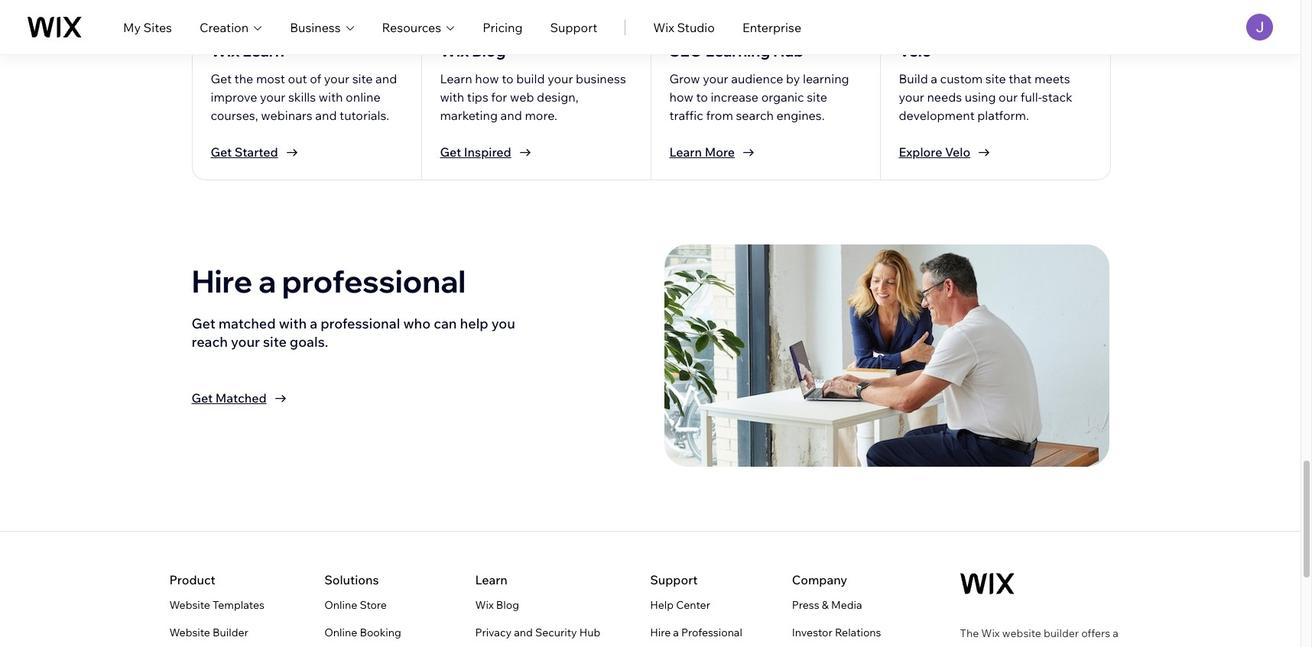 Task type: locate. For each thing, give the bounding box(es) containing it.
1 vertical spatial wix blog
[[475, 599, 519, 613]]

1 horizontal spatial support
[[650, 573, 698, 588]]

website templates
[[169, 599, 264, 613]]

explore
[[899, 145, 943, 160]]

skills
[[288, 89, 316, 105]]

relations
[[835, 627, 881, 640]]

and down web
[[501, 108, 522, 123]]

0 vertical spatial website
[[169, 599, 210, 613]]

platform.
[[978, 108, 1029, 123]]

to
[[502, 71, 514, 86], [696, 89, 708, 105]]

enterprise
[[743, 20, 802, 35]]

audience
[[731, 71, 783, 86]]

your inside get matched with a professional who can help you reach your site goals.
[[231, 333, 260, 351]]

learn up privacy
[[475, 573, 508, 588]]

0 vertical spatial hire
[[192, 262, 252, 301]]

the wix website builder offers a complete solution fro
[[960, 627, 1119, 648]]

0 horizontal spatial with
[[279, 315, 307, 333]]

website down website templates link
[[169, 627, 210, 640]]

online
[[324, 599, 357, 613], [324, 627, 357, 640]]

support link
[[550, 18, 597, 36]]

learn inside learn how to build your business with tips for web design, marketing and more.
[[440, 71, 472, 86]]

2 website from the top
[[169, 627, 210, 640]]

get inside "link"
[[192, 391, 213, 406]]

build
[[899, 71, 928, 86]]

site down "learning"
[[807, 89, 827, 105]]

0 vertical spatial hub
[[773, 41, 804, 60]]

get inspired
[[440, 145, 511, 160]]

0 vertical spatial online
[[324, 599, 357, 613]]

site down matched
[[263, 333, 287, 351]]

complete
[[960, 646, 1007, 648]]

hire down help
[[650, 627, 671, 640]]

privacy and security hub
[[475, 627, 601, 640]]

0 vertical spatial how
[[475, 71, 499, 86]]

product
[[169, 573, 216, 588]]

hire for hire a professional
[[650, 627, 671, 640]]

blog up privacy
[[496, 599, 519, 613]]

your up design,
[[548, 71, 573, 86]]

hub up by
[[773, 41, 804, 60]]

solutions
[[324, 573, 379, 588]]

get for wix blog
[[440, 145, 461, 160]]

velo up build
[[899, 41, 932, 60]]

1 website from the top
[[169, 599, 210, 613]]

learn up "tips" at the top of page
[[440, 71, 472, 86]]

learn more link
[[670, 143, 758, 161]]

site
[[352, 71, 373, 86], [986, 71, 1006, 86], [807, 89, 827, 105], [263, 333, 287, 351]]

support up the help center link
[[650, 573, 698, 588]]

learn inside "link"
[[243, 41, 284, 60]]

professional
[[282, 262, 466, 301], [321, 315, 400, 333]]

learn how to build your business with tips for web design, marketing and more.
[[440, 71, 626, 123]]

with inside learn how to build your business with tips for web design, marketing and more.
[[440, 89, 464, 105]]

resources
[[382, 20, 441, 35]]

wix down creation
[[211, 41, 240, 60]]

with up goals.
[[279, 315, 307, 333]]

wix left studio
[[653, 20, 675, 35]]

grow
[[670, 71, 700, 86]]

1 vertical spatial velo
[[945, 145, 971, 160]]

seo learning hub
[[670, 41, 804, 60]]

1 online from the top
[[324, 599, 357, 613]]

with down of on the top of page
[[319, 89, 343, 105]]

site up the "online"
[[352, 71, 373, 86]]

get started link
[[211, 143, 301, 161]]

blog down pricing link
[[472, 41, 506, 60]]

learning
[[706, 41, 770, 60]]

web
[[510, 89, 534, 105]]

your up increase
[[703, 71, 729, 86]]

your down the most
[[260, 89, 286, 105]]

a up goals.
[[310, 315, 317, 333]]

company
[[792, 573, 847, 588]]

resources button
[[382, 18, 455, 36]]

get inside get matched with a professional who can help you reach your site goals.
[[192, 315, 215, 333]]

wix blog link up privacy
[[475, 597, 519, 615]]

your
[[324, 71, 350, 86], [548, 71, 573, 86], [703, 71, 729, 86], [260, 89, 286, 105], [899, 89, 924, 105], [231, 333, 260, 351]]

with inside get the most out of your site and improve your skills with online courses, webinars and tutorials.
[[319, 89, 343, 105]]

to inside grow your audience by learning how to increase organic site traffic from search engines.
[[696, 89, 708, 105]]

grow your audience by learning how to increase organic site traffic from search engines.
[[670, 71, 849, 123]]

learn inside 'link'
[[670, 145, 702, 160]]

0 horizontal spatial hub
[[579, 627, 601, 640]]

a inside the wix website builder offers a complete solution fro
[[1113, 627, 1119, 641]]

a right build
[[931, 71, 938, 86]]

1 horizontal spatial hire
[[650, 627, 671, 640]]

builder
[[213, 627, 248, 640]]

website down product
[[169, 599, 210, 613]]

online booking
[[324, 627, 401, 640]]

wix
[[653, 20, 675, 35], [211, 41, 240, 60], [440, 41, 469, 60], [475, 599, 494, 613], [981, 627, 1000, 641]]

hire
[[192, 262, 252, 301], [650, 627, 671, 640]]

professional up get matched with a professional who can help you reach your site goals.
[[282, 262, 466, 301]]

the
[[234, 71, 253, 86]]

how down grow at the right top of the page
[[670, 89, 694, 105]]

1 horizontal spatial hub
[[773, 41, 804, 60]]

blog
[[472, 41, 506, 60], [496, 599, 519, 613]]

of
[[310, 71, 321, 86]]

using
[[965, 89, 996, 105]]

1 horizontal spatial how
[[670, 89, 694, 105]]

with up marketing
[[440, 89, 464, 105]]

get left started
[[211, 145, 232, 160]]

website for website builder
[[169, 627, 210, 640]]

you
[[492, 315, 515, 333]]

site inside grow your audience by learning how to increase organic site traffic from search engines.
[[807, 89, 827, 105]]

wix up privacy
[[475, 599, 494, 613]]

how
[[475, 71, 499, 86], [670, 89, 694, 105]]

wix inside the wix website builder offers a complete solution fro
[[981, 627, 1000, 641]]

site up our
[[986, 71, 1006, 86]]

and down skills at the top left of page
[[315, 108, 337, 123]]

0 horizontal spatial to
[[502, 71, 514, 86]]

to up for
[[502, 71, 514, 86]]

to inside learn how to build your business with tips for web design, marketing and more.
[[502, 71, 514, 86]]

seo learning hub link
[[670, 41, 804, 62]]

0 vertical spatial professional
[[282, 262, 466, 301]]

professional down hire a professional link
[[321, 315, 400, 333]]

and inside learn how to build your business with tips for web design, marketing and more.
[[501, 108, 522, 123]]

wix studio
[[653, 20, 715, 35]]

your inside grow your audience by learning how to increase organic site traffic from search engines.
[[703, 71, 729, 86]]

from
[[706, 108, 733, 123]]

online down the online store link
[[324, 627, 357, 640]]

professional inside get matched with a professional who can help you reach your site goals.
[[321, 315, 400, 333]]

0 horizontal spatial velo
[[899, 41, 932, 60]]

a
[[931, 71, 938, 86], [258, 262, 276, 301], [310, 315, 317, 333], [673, 627, 679, 640], [1113, 627, 1119, 641]]

0 vertical spatial to
[[502, 71, 514, 86]]

1 vertical spatial to
[[696, 89, 708, 105]]

security
[[535, 627, 577, 640]]

velo right the explore
[[945, 145, 971, 160]]

learn left more
[[670, 145, 702, 160]]

more.
[[525, 108, 557, 123]]

your right of on the top of page
[[324, 71, 350, 86]]

wix learn link
[[211, 41, 284, 62]]

get matched link
[[192, 389, 520, 408]]

a inside 'build a custom site that meets your needs using our full-stack development platform.'
[[931, 71, 938, 86]]

your down build
[[899, 89, 924, 105]]

your inside 'build a custom site that meets your needs using our full-stack development platform.'
[[899, 89, 924, 105]]

wix blog up privacy
[[475, 599, 519, 613]]

started
[[235, 145, 278, 160]]

a down help center
[[673, 627, 679, 640]]

0 vertical spatial support
[[550, 20, 597, 35]]

how inside learn how to build your business with tips for web design, marketing and more.
[[475, 71, 499, 86]]

get left inspired at top
[[440, 145, 461, 160]]

increase
[[711, 89, 759, 105]]

how up "tips" at the top of page
[[475, 71, 499, 86]]

wix blog link down pricing link
[[440, 41, 506, 62]]

0 vertical spatial wix blog link
[[440, 41, 506, 62]]

the
[[960, 627, 979, 641]]

hub right the security
[[579, 627, 601, 640]]

1 vertical spatial online
[[324, 627, 357, 640]]

online store link
[[324, 597, 387, 615]]

solution
[[1010, 646, 1050, 648]]

help
[[460, 315, 488, 333]]

wix blog down pricing link
[[440, 41, 506, 60]]

online down "solutions"
[[324, 599, 357, 613]]

wix up complete
[[981, 627, 1000, 641]]

and up the "online"
[[376, 71, 397, 86]]

1 horizontal spatial with
[[319, 89, 343, 105]]

1 vertical spatial professional
[[321, 315, 400, 333]]

get left "matched"
[[192, 391, 213, 406]]

1 vertical spatial how
[[670, 89, 694, 105]]

0 horizontal spatial how
[[475, 71, 499, 86]]

build
[[516, 71, 545, 86]]

creation
[[200, 20, 249, 35]]

1 vertical spatial hire
[[650, 627, 671, 640]]

wix inside "link"
[[211, 41, 240, 60]]

2 online from the top
[[324, 627, 357, 640]]

website builder link
[[169, 624, 248, 643]]

our
[[999, 89, 1018, 105]]

templates
[[213, 599, 264, 613]]

woman and man looking at a laptop and smiling. image
[[664, 245, 1109, 467]]

hire a professional
[[650, 627, 743, 640]]

help center
[[650, 599, 710, 613]]

a right offers
[[1113, 627, 1119, 641]]

0 vertical spatial blog
[[472, 41, 506, 60]]

2 horizontal spatial with
[[440, 89, 464, 105]]

learn up the most
[[243, 41, 284, 60]]

offers
[[1082, 627, 1111, 641]]

with inside get matched with a professional who can help you reach your site goals.
[[279, 315, 307, 333]]

1 vertical spatial hub
[[579, 627, 601, 640]]

investor relations link
[[792, 624, 881, 643]]

organic
[[761, 89, 804, 105]]

your down matched
[[231, 333, 260, 351]]

get up the reach
[[192, 315, 215, 333]]

tutorials.
[[340, 108, 389, 123]]

get
[[211, 71, 232, 86], [211, 145, 232, 160], [440, 145, 461, 160], [192, 315, 215, 333], [192, 391, 213, 406]]

hire up matched
[[192, 262, 252, 301]]

0 horizontal spatial hire
[[192, 262, 252, 301]]

and right privacy
[[514, 627, 533, 640]]

support up business
[[550, 20, 597, 35]]

get up improve
[[211, 71, 232, 86]]

get inside get the most out of your site and improve your skills with online courses, webinars and tutorials.
[[211, 71, 232, 86]]

1 vertical spatial website
[[169, 627, 210, 640]]

site inside 'build a custom site that meets your needs using our full-stack development platform.'
[[986, 71, 1006, 86]]

to up traffic
[[696, 89, 708, 105]]

&
[[822, 599, 829, 613]]

1 horizontal spatial to
[[696, 89, 708, 105]]

a up matched
[[258, 262, 276, 301]]

1 horizontal spatial velo
[[945, 145, 971, 160]]

online store
[[324, 599, 387, 613]]



Task type: vqa. For each thing, say whether or not it's contained in the screenshot.
'to' within Grow your audience by learning how to increase organic site traffic from search engines.
yes



Task type: describe. For each thing, give the bounding box(es) containing it.
hub inside "link"
[[773, 41, 804, 60]]

learn more
[[670, 145, 735, 160]]

my sites link
[[123, 18, 172, 36]]

matched
[[216, 391, 267, 406]]

press
[[792, 599, 820, 613]]

a for hire a professional
[[258, 262, 276, 301]]

matched
[[218, 315, 276, 333]]

website
[[1002, 627, 1041, 641]]

profile image image
[[1247, 14, 1273, 41]]

privacy and security hub link
[[475, 624, 601, 643]]

site inside get matched with a professional who can help you reach your site goals.
[[263, 333, 287, 351]]

website templates link
[[169, 597, 264, 615]]

learn for learn how to build your business with tips for web design, marketing and more.
[[440, 71, 472, 86]]

online booking link
[[324, 624, 401, 643]]

help center link
[[650, 597, 710, 615]]

help
[[650, 599, 674, 613]]

business button
[[290, 18, 355, 36]]

studio
[[677, 20, 715, 35]]

a inside get matched with a professional who can help you reach your site goals.
[[310, 315, 317, 333]]

get for hire a professional
[[192, 391, 213, 406]]

site inside get the most out of your site and improve your skills with online courses, webinars and tutorials.
[[352, 71, 373, 86]]

get for wix learn
[[211, 145, 232, 160]]

builder
[[1044, 627, 1079, 641]]

a for hire a professional
[[673, 627, 679, 640]]

1 vertical spatial blog
[[496, 599, 519, 613]]

more
[[705, 145, 735, 160]]

out
[[288, 71, 307, 86]]

development
[[899, 108, 975, 123]]

courses,
[[211, 108, 258, 123]]

seo
[[670, 41, 703, 60]]

search
[[736, 108, 774, 123]]

can
[[434, 315, 457, 333]]

meets
[[1035, 71, 1070, 86]]

for
[[491, 89, 507, 105]]

website for website templates
[[169, 599, 210, 613]]

1 vertical spatial wix blog link
[[475, 597, 519, 615]]

pricing link
[[483, 18, 523, 36]]

build a custom site that meets your needs using our full-stack development platform.
[[899, 71, 1073, 123]]

get the most out of your site and improve your skills with online courses, webinars and tutorials.
[[211, 71, 397, 123]]

media
[[831, 599, 862, 613]]

sites
[[143, 20, 172, 35]]

by
[[786, 71, 800, 86]]

wix studio link
[[653, 18, 715, 36]]

pricing
[[483, 20, 523, 35]]

explore velo
[[899, 145, 971, 160]]

investor relations
[[792, 627, 881, 640]]

enterprise link
[[743, 18, 802, 36]]

0 vertical spatial velo
[[899, 41, 932, 60]]

goals.
[[290, 333, 328, 351]]

wix logo, homepage image
[[960, 574, 1014, 595]]

marketing
[[440, 108, 498, 123]]

center
[[676, 599, 710, 613]]

online for online booking
[[324, 627, 357, 640]]

design,
[[537, 89, 579, 105]]

tips
[[467, 89, 489, 105]]

0 vertical spatial wix blog
[[440, 41, 506, 60]]

online
[[346, 89, 381, 105]]

learn for learn
[[475, 573, 508, 588]]

0 horizontal spatial support
[[550, 20, 597, 35]]

get matched
[[192, 391, 267, 406]]

my sites
[[123, 20, 172, 35]]

my
[[123, 20, 141, 35]]

reach
[[192, 333, 228, 351]]

webinars
[[261, 108, 313, 123]]

booking
[[360, 627, 401, 640]]

get started
[[211, 145, 278, 160]]

full-
[[1021, 89, 1042, 105]]

professional
[[681, 627, 743, 640]]

who
[[403, 315, 431, 333]]

business
[[290, 20, 341, 35]]

custom
[[940, 71, 983, 86]]

stack
[[1042, 89, 1073, 105]]

a for build a custom site that meets your needs using our full-stack development platform.
[[931, 71, 938, 86]]

learn for learn more
[[670, 145, 702, 160]]

store
[[360, 599, 387, 613]]

needs
[[927, 89, 962, 105]]

1 vertical spatial support
[[650, 573, 698, 588]]

wix down 'resources' dropdown button
[[440, 41, 469, 60]]

velo link
[[899, 41, 932, 62]]

your inside learn how to build your business with tips for web design, marketing and more.
[[548, 71, 573, 86]]

explore velo link
[[899, 143, 994, 161]]

hire for hire a professional
[[192, 262, 252, 301]]

hire a professional link
[[192, 262, 520, 301]]

improve
[[211, 89, 257, 105]]

get matched with a professional who can help you reach your site goals.
[[192, 315, 515, 351]]

hire a professional
[[192, 262, 466, 301]]

how inside grow your audience by learning how to increase organic site traffic from search engines.
[[670, 89, 694, 105]]

engines.
[[777, 108, 825, 123]]

wix inside 'link'
[[653, 20, 675, 35]]

online for online store
[[324, 599, 357, 613]]

inspired
[[464, 145, 511, 160]]

get inspired link
[[440, 143, 534, 161]]

press & media link
[[792, 597, 862, 615]]

press & media
[[792, 599, 862, 613]]

wix learn
[[211, 41, 284, 60]]

privacy
[[475, 627, 512, 640]]

learning
[[803, 71, 849, 86]]



